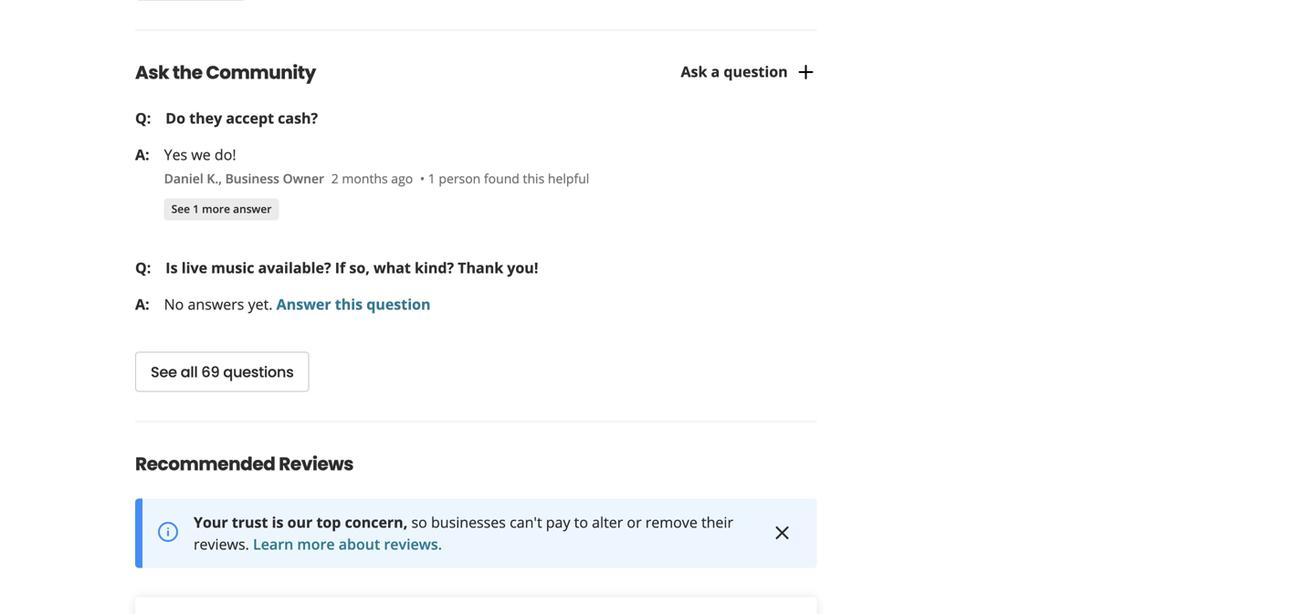 Task type: vqa. For each thing, say whether or not it's contained in the screenshot.
topmost Coffee
no



Task type: locate. For each thing, give the bounding box(es) containing it.
0 vertical spatial this
[[523, 170, 545, 187]]

this
[[523, 170, 545, 187], [335, 295, 363, 314]]

owner
[[283, 170, 324, 187]]

a: left yes in the left of the page
[[135, 145, 149, 164]]

1 reviews. from the left
[[194, 535, 249, 554]]

k.,
[[207, 170, 222, 187]]

question down what
[[366, 295, 431, 314]]

your trust is our top concern,
[[194, 513, 408, 532]]

see 1 more answer
[[171, 201, 272, 216]]

1 vertical spatial question
[[366, 295, 431, 314]]

1 vertical spatial 1
[[193, 201, 199, 216]]

recommended reviews element
[[106, 421, 817, 615]]

found
[[484, 170, 519, 187]]

question
[[724, 62, 788, 81], [366, 295, 431, 314]]

so,
[[349, 258, 370, 278]]

learn
[[253, 535, 293, 554]]

1 vertical spatial see
[[151, 362, 177, 383]]

ago
[[391, 170, 413, 187]]

is live music available? if so, what kind? thank you!
[[166, 258, 538, 278]]

0 vertical spatial a:
[[135, 145, 149, 164]]

this right found
[[523, 170, 545, 187]]

ask
[[135, 60, 169, 85], [681, 62, 707, 81]]

more down k.,
[[202, 201, 230, 216]]

a:
[[135, 145, 149, 164], [135, 295, 149, 314]]

close image
[[771, 522, 793, 544]]

concern,
[[345, 513, 408, 532]]

they
[[189, 108, 222, 128]]

daniel k., business owner
[[164, 170, 324, 187]]

2 q: from the top
[[135, 258, 151, 278]]

0 vertical spatial see
[[171, 201, 190, 216]]

q:
[[135, 108, 151, 128], [135, 258, 151, 278]]

0 vertical spatial 1
[[428, 170, 435, 187]]

see down daniel
[[171, 201, 190, 216]]

a: for no answers yet.
[[135, 295, 149, 314]]

q: left do
[[135, 108, 151, 128]]

reviews. down so
[[384, 535, 442, 554]]

months
[[342, 170, 388, 187]]

1 q: from the top
[[135, 108, 151, 128]]

ask left a
[[681, 62, 707, 81]]

see 1 more answer link
[[164, 199, 279, 221]]

1 horizontal spatial more
[[297, 535, 335, 554]]

this down is live music available? if so, what kind? thank you!
[[335, 295, 363, 314]]

accept
[[226, 108, 274, 128]]

1 inside see 1 more answer link
[[193, 201, 199, 216]]

1 a: from the top
[[135, 145, 149, 164]]

ask a question link
[[681, 61, 817, 83]]

0 horizontal spatial 1
[[193, 201, 199, 216]]

see all 69 questions
[[151, 362, 294, 383]]

1 horizontal spatial question
[[724, 62, 788, 81]]

do!
[[215, 145, 236, 164]]

ask left the
[[135, 60, 169, 85]]

reviews.
[[194, 535, 249, 554], [384, 535, 442, 554]]

2 reviews. from the left
[[384, 535, 442, 554]]

1 horizontal spatial ask
[[681, 62, 707, 81]]

1 horizontal spatial this
[[523, 170, 545, 187]]

q: left is
[[135, 258, 151, 278]]

0 horizontal spatial reviews.
[[194, 535, 249, 554]]

is
[[272, 513, 283, 532]]

see
[[171, 201, 190, 216], [151, 362, 177, 383]]

1 horizontal spatial reviews.
[[384, 535, 442, 554]]

a: for yes we do!
[[135, 145, 149, 164]]

0 horizontal spatial ask
[[135, 60, 169, 85]]

ask for ask a question
[[681, 62, 707, 81]]

1 horizontal spatial 1
[[428, 170, 435, 187]]

a: left no
[[135, 295, 149, 314]]

more
[[202, 201, 230, 216], [297, 535, 335, 554]]

do they accept cash?
[[166, 108, 318, 128]]

ask the community element
[[106, 30, 846, 392]]

2 a: from the top
[[135, 295, 149, 314]]

thank
[[458, 258, 503, 278]]

learn more about reviews. link
[[253, 535, 442, 554]]

your
[[194, 513, 228, 532]]

kind?
[[415, 258, 454, 278]]

2 months ago
[[331, 170, 413, 187]]

0 vertical spatial question
[[724, 62, 788, 81]]

can't
[[510, 513, 542, 532]]

answer this question link
[[276, 295, 431, 314]]

0 vertical spatial more
[[202, 201, 230, 216]]

ask the community
[[135, 60, 316, 85]]

24 info v2 image
[[157, 521, 179, 543]]

yes
[[164, 145, 187, 164]]

see left all
[[151, 362, 177, 383]]

trust
[[232, 513, 268, 532]]

no answers yet. answer this question
[[164, 295, 431, 314]]

1 vertical spatial this
[[335, 295, 363, 314]]

see for see 1 more answer
[[171, 201, 190, 216]]

reviews. down 'your'
[[194, 535, 249, 554]]

question right a
[[724, 62, 788, 81]]

available?
[[258, 258, 331, 278]]

1 vertical spatial a:
[[135, 295, 149, 314]]

is
[[166, 258, 178, 278]]

or
[[627, 513, 642, 532]]

helpful
[[548, 170, 589, 187]]

0 horizontal spatial more
[[202, 201, 230, 216]]

remove
[[645, 513, 697, 532]]

more down 'top'
[[297, 535, 335, 554]]

recommended
[[135, 452, 275, 477]]

business
[[225, 170, 279, 187]]

answer
[[276, 295, 331, 314]]

1 vertical spatial more
[[297, 535, 335, 554]]

1 down daniel
[[193, 201, 199, 216]]

1 left person
[[428, 170, 435, 187]]

music
[[211, 258, 254, 278]]

what
[[374, 258, 411, 278]]

0 vertical spatial q:
[[135, 108, 151, 128]]

1
[[428, 170, 435, 187], [193, 201, 199, 216]]

cash?
[[278, 108, 318, 128]]

a
[[711, 62, 720, 81]]

so businesses can't pay to alter or remove their reviews.
[[194, 513, 733, 554]]

1 vertical spatial q:
[[135, 258, 151, 278]]



Task type: describe. For each thing, give the bounding box(es) containing it.
alter
[[592, 513, 623, 532]]

see all 69 questions link
[[135, 352, 309, 392]]

businesses
[[431, 513, 506, 532]]

do
[[166, 108, 185, 128]]

learn more about reviews.
[[253, 535, 442, 554]]

questions
[[223, 362, 294, 383]]

recommended reviews
[[135, 452, 353, 477]]

2
[[331, 170, 339, 187]]

more inside "ask the community" element
[[202, 201, 230, 216]]

see for see all 69 questions
[[151, 362, 177, 383]]

about
[[339, 535, 380, 554]]

their
[[701, 513, 733, 532]]

1 person found this helpful
[[428, 170, 589, 187]]

69
[[201, 362, 220, 383]]

ask for ask the community
[[135, 60, 169, 85]]

you!
[[507, 258, 538, 278]]

all
[[181, 362, 198, 383]]

top
[[316, 513, 341, 532]]

the
[[173, 60, 202, 85]]

pay
[[546, 513, 570, 532]]

reviews. inside so businesses can't pay to alter or remove their reviews.
[[194, 535, 249, 554]]

q: for do they accept cash?
[[135, 108, 151, 128]]

q: for is live music available? if so, what kind? thank you!
[[135, 258, 151, 278]]

so
[[411, 513, 427, 532]]

to
[[574, 513, 588, 532]]

if
[[335, 258, 345, 278]]

daniel
[[164, 170, 203, 187]]

community
[[206, 60, 316, 85]]

more inside 'info' alert
[[297, 535, 335, 554]]

ask a question
[[681, 62, 788, 81]]

24 add v2 image
[[795, 61, 817, 83]]

0 horizontal spatial question
[[366, 295, 431, 314]]

person
[[439, 170, 481, 187]]

0 horizontal spatial this
[[335, 295, 363, 314]]

question inside the "ask a question" link
[[724, 62, 788, 81]]

yes we do!
[[164, 145, 236, 164]]

info alert
[[135, 499, 817, 568]]

we
[[191, 145, 211, 164]]

our
[[287, 513, 313, 532]]

no
[[164, 295, 184, 314]]

reviews
[[279, 452, 353, 477]]

answer
[[233, 201, 272, 216]]

answers
[[188, 295, 244, 314]]

live
[[181, 258, 207, 278]]

yet.
[[248, 295, 273, 314]]



